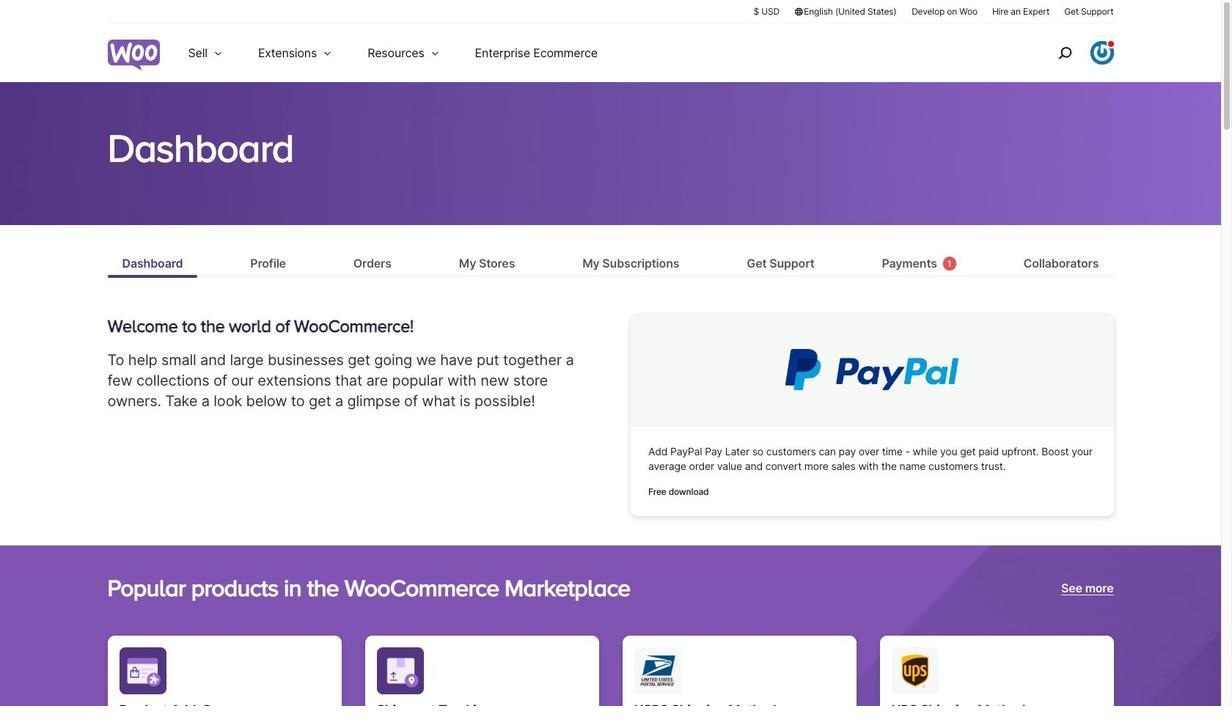 Task type: locate. For each thing, give the bounding box(es) containing it.
open account menu image
[[1090, 41, 1114, 65]]



Task type: vqa. For each thing, say whether or not it's contained in the screenshot.
"develop"
no



Task type: describe. For each thing, give the bounding box(es) containing it.
search image
[[1053, 41, 1077, 65]]

service navigation menu element
[[1027, 29, 1114, 77]]



